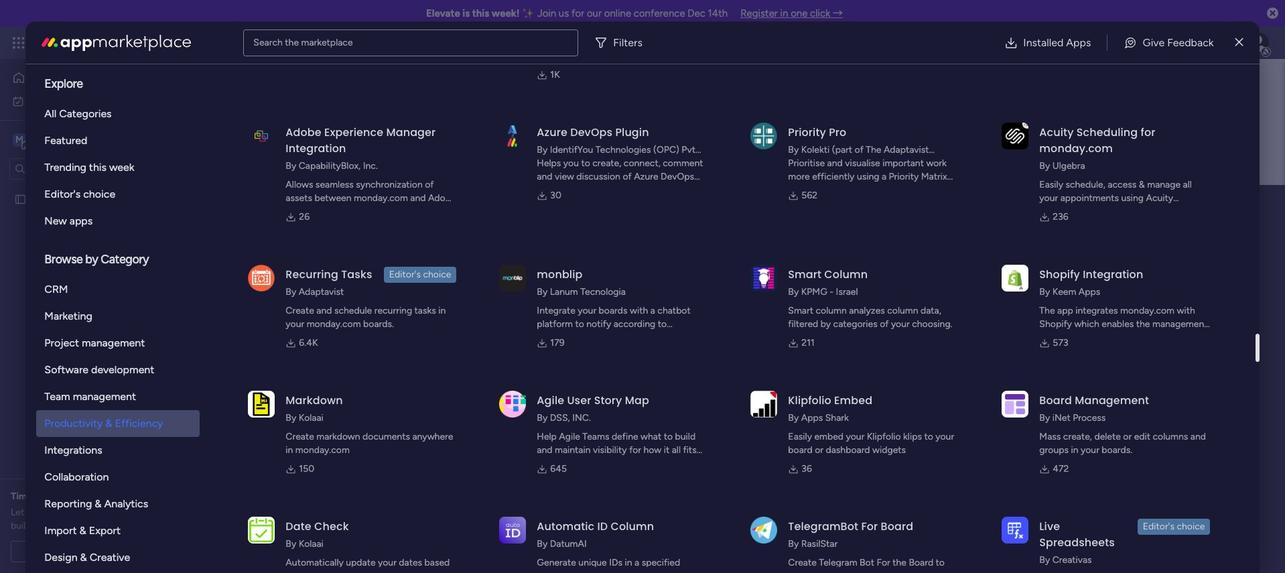 Task type: describe. For each thing, give the bounding box(es) containing it.
reporting & analytics
[[44, 497, 148, 510]]

experience inside adobe experience manager integration by capabilityblox, inc.
[[325, 125, 384, 140]]

mass
[[1040, 431, 1062, 443]]

1 vertical spatial main workspace
[[335, 190, 507, 220]]

by inside telegrambot for board by  rasilstar
[[789, 538, 799, 550]]

kolaai inside date check by kolaai
[[299, 538, 324, 550]]

efficiency
[[115, 417, 163, 430]]

smart for column
[[789, 305, 814, 316]]

1 vertical spatial you
[[353, 302, 368, 314]]

inet
[[1053, 412, 1071, 424]]

keem
[[1053, 286, 1077, 298]]

by inside klipfolio embed by apps shark
[[789, 412, 799, 424]]

→
[[833, 7, 844, 19]]

schedule
[[44, 546, 83, 557]]

to inside help agile teams define what to build and maintain visibility for how it all fits together.
[[664, 431, 673, 443]]

of inside 'smart column analyzes column data, filtered by categories of your choosing.'
[[880, 318, 889, 330]]

30
[[551, 190, 562, 201]]

embed
[[835, 393, 873, 408]]

work inside button
[[45, 95, 65, 106]]

board inside board management by inet process
[[1040, 393, 1073, 408]]

plugin
[[616, 125, 649, 140]]

elevate
[[426, 7, 460, 19]]

check
[[314, 519, 349, 534]]

board
[[789, 445, 813, 456]]

0 horizontal spatial editor's
[[44, 188, 81, 200]]

14th
[[708, 7, 728, 19]]

app logo image for markdown
[[248, 391, 275, 418]]

manage
[[1148, 179, 1181, 190]]

brad klo image
[[1248, 32, 1270, 54]]

far.
[[44, 520, 57, 532]]

home button
[[8, 67, 144, 89]]

devops inside azure devops plugin by identifyou technologies (opc) pvt ltd
[[571, 125, 613, 140]]

to inside create telegram bot for the board to more communication with you
[[936, 557, 945, 569]]

and right the boards
[[284, 302, 300, 314]]

public
[[299, 571, 324, 573]]

in inside the "generate unique ids in a specified format for your items automatically."
[[625, 557, 633, 569]]

app logo image for board management
[[1003, 391, 1029, 418]]

shop
[[1051, 332, 1073, 343]]

scheduling
[[1077, 125, 1139, 140]]

your inside automatically update your dates based on public or custom defined holidays fo
[[378, 557, 397, 569]]

562
[[802, 190, 818, 201]]

apps image
[[1139, 36, 1153, 50]]

dates
[[399, 557, 422, 569]]

✨
[[522, 7, 535, 19]]

priority inside the prioritise and visualise important work more efficiently using a priority matrix on monday
[[889, 171, 919, 182]]

from
[[619, 184, 639, 196]]

work up home 'button'
[[108, 35, 132, 50]]

app logo image for telegrambot for board
[[751, 517, 778, 544]]

management inside the app integrates monday.com with shopify which enables the management of shop data in monday.com
[[1153, 318, 1209, 330]]

for right us
[[572, 7, 585, 19]]

team
[[44, 390, 70, 403]]

telegrambot for board by  rasilstar
[[789, 519, 914, 550]]

app logo image for azure devops plugin
[[500, 123, 527, 149]]

inbox image
[[1080, 36, 1094, 50]]

items inside helps you to create, connect, comment and view discussion of azure devops work items directly from monday.com
[[560, 184, 583, 196]]

kpmg
[[802, 286, 828, 298]]

by inside monblip by lanum tecnologia
[[537, 286, 548, 298]]

app logo image for acuity scheduling for monday.com
[[1003, 123, 1029, 149]]

agile user story map by dss, inc.
[[537, 393, 650, 424]]

see plans
[[234, 37, 275, 48]]

boards
[[253, 302, 282, 314]]

a inside integrate your boards with a chatbot platform to notify according to telephone columns on monday.com
[[651, 305, 656, 316]]

us
[[559, 7, 569, 19]]

1 column from the left
[[816, 305, 847, 316]]

with inside integrate your boards with a chatbot platform to notify according to telephone columns on monday.com
[[630, 305, 649, 316]]

by inside board management by inet process
[[1040, 412, 1051, 424]]

36
[[802, 463, 813, 475]]

allows
[[286, 179, 313, 190]]

experience inside allows seamless synchronization of assets between monday.com and adobe experience manager.
[[286, 206, 332, 217]]

klips
[[904, 431, 923, 443]]

week
[[109, 161, 134, 174]]

my work
[[30, 95, 65, 106]]

platform
[[537, 318, 573, 330]]

apps inside klipfolio embed by apps shark
[[802, 412, 824, 424]]

notify
[[587, 318, 612, 330]]

klipfolio inside easily embed your klipfolio klips to your board or dashboard widgets
[[867, 431, 902, 443]]

0 vertical spatial the
[[285, 37, 299, 48]]

public board image
[[14, 193, 27, 205]]

what inside help agile teams define what to build and maintain visibility for how it all fits together.
[[641, 431, 662, 443]]

home
[[31, 72, 56, 83]]

experts
[[43, 507, 74, 518]]

or inside mass create, delete or edit columns and groups in your boards.
[[1124, 431, 1133, 443]]

1 horizontal spatial this
[[447, 302, 462, 314]]

search
[[254, 37, 283, 48]]

your inside "easily schedule, access & manage all your appointments using acuity scheduling."
[[1040, 192, 1059, 204]]

with inside the app integrates monday.com with shopify which enables the management of shop data in monday.com
[[1178, 305, 1196, 316]]

1 vertical spatial workspace
[[392, 190, 507, 220]]

help agile teams define what to build and maintain visibility for how it all fits together.
[[537, 431, 697, 469]]

test list box
[[0, 185, 171, 392]]

search the marketplace
[[254, 37, 353, 48]]

by left creativas
[[1040, 554, 1051, 566]]

search everything image
[[1172, 36, 1185, 50]]

main workspace inside workspace selection element
[[31, 133, 110, 146]]

shark
[[826, 412, 849, 424]]

0 vertical spatial editor's choice
[[44, 188, 115, 200]]

and inside help agile teams define what to build and maintain visibility for how it all fits together.
[[537, 445, 553, 456]]

(opc)
[[654, 144, 680, 156]]

monday.com inside helps you to create, connect, comment and view discussion of azure devops work items directly from monday.com
[[642, 184, 696, 196]]

by inside priority pro by kolekti (part of the adaptavist group)
[[789, 144, 799, 156]]

design
[[44, 551, 78, 564]]

edit
[[1135, 431, 1151, 443]]

browse
[[44, 252, 83, 267]]

app logo image for date check
[[248, 517, 275, 544]]

1 horizontal spatial main
[[335, 190, 386, 220]]

define
[[612, 431, 639, 443]]

tasks
[[341, 267, 372, 282]]

trending this week
[[44, 161, 134, 174]]

0 vertical spatial choice
[[83, 188, 115, 200]]

editor's choice for live spreadsheets
[[1144, 521, 1206, 532]]

dashboards
[[302, 302, 351, 314]]

all inside "easily schedule, access & manage all your appointments using acuity scheduling."
[[1184, 179, 1193, 190]]

groups
[[1040, 445, 1069, 456]]

create and schedule recurring tasks in your monday.com boards.
[[286, 305, 446, 330]]

installed apps button
[[995, 29, 1103, 56]]

notifications image
[[1051, 36, 1064, 50]]

map
[[625, 393, 650, 408]]

devops inside helps you to create, connect, comment and view discussion of azure devops work items directly from monday.com
[[661, 171, 695, 182]]

0 horizontal spatial this
[[89, 161, 107, 174]]

boards inside integrate your boards with a chatbot platform to notify according to telephone columns on monday.com
[[599, 305, 628, 316]]

app logo image for shopify integration
[[1003, 265, 1029, 291]]

work inside the prioritise and visualise important work more efficiently using a priority matrix on monday
[[927, 158, 947, 169]]

so
[[32, 520, 41, 532]]

what inside time for an expert review let our experts review what you've built so far. free of charge
[[106, 507, 127, 518]]

integrations
[[44, 444, 102, 457]]

join
[[538, 7, 557, 19]]

telegrambot
[[789, 519, 859, 534]]

472
[[1054, 463, 1070, 475]]

identifyou
[[550, 144, 594, 156]]

installed apps
[[1024, 36, 1092, 49]]

rasilstar
[[802, 538, 838, 550]]

to inside easily embed your klipfolio klips to your board or dashboard widgets
[[925, 431, 934, 443]]

0 vertical spatial workspace
[[57, 133, 110, 146]]

the inside the app integrates monday.com with shopify which enables the management of shop data in monday.com
[[1137, 318, 1151, 330]]

project
[[44, 337, 79, 349]]

monday.com inside acuity scheduling for monday.com by ulgebra
[[1040, 141, 1114, 156]]

documents
[[363, 431, 410, 443]]

installed
[[1024, 36, 1064, 49]]

apps inside installed apps button
[[1067, 36, 1092, 49]]

shopify integration by keem apps
[[1040, 267, 1144, 298]]

azure inside helps you to create, connect, comment and view discussion of azure devops work items directly from monday.com
[[634, 171, 659, 182]]

choice for live
[[1178, 521, 1206, 532]]

productivity & efficiency
[[44, 417, 163, 430]]

categories
[[59, 107, 112, 120]]

in inside create markdown documents anywhere in monday.com
[[286, 445, 293, 456]]

150
[[299, 463, 315, 475]]

priority inside priority pro by kolekti (part of the adaptavist group)
[[789, 125, 827, 140]]

and inside helps you to create, connect, comment and view discussion of azure devops work items directly from monday.com
[[537, 171, 553, 182]]

holidays
[[406, 571, 441, 573]]

export
[[89, 524, 121, 537]]

of inside helps you to create, connect, comment and view discussion of azure devops work items directly from monday.com
[[623, 171, 632, 182]]

give
[[1143, 36, 1165, 49]]

by inside acuity scheduling for monday.com by ulgebra
[[1040, 160, 1051, 172]]

easily schedule, access & manage all your appointments using acuity scheduling.
[[1040, 179, 1193, 217]]

your inside 'smart column analyzes column data, filtered by categories of your choosing.'
[[892, 318, 910, 330]]

236
[[1054, 211, 1069, 223]]

monday.com up enables at the right bottom
[[1121, 305, 1175, 316]]

items inside the "generate unique ids in a specified format for your items automatically."
[[603, 571, 627, 573]]

create telegram bot for the board to more communication with you
[[789, 557, 953, 573]]

app logo image for priority pro
[[751, 123, 778, 149]]

dss,
[[550, 412, 570, 424]]

more inside the prioritise and visualise important work more efficiently using a priority matrix on monday
[[789, 171, 810, 182]]

process
[[1074, 412, 1107, 424]]

schedule a meeting
[[44, 546, 127, 557]]

app logo image for klipfolio embed
[[751, 391, 778, 418]]

integrate your boards with a chatbot platform to notify according to telephone columns on monday.com
[[537, 305, 691, 343]]

of inside allows seamless synchronization of assets between monday.com and adobe experience manager.
[[425, 179, 434, 190]]

6.4k
[[299, 337, 318, 349]]

time for an expert review let our experts review what you've built so far. free of charge
[[11, 491, 157, 532]]

test inside "list box"
[[32, 193, 49, 205]]

your right klips
[[936, 431, 955, 443]]

columns inside integrate your boards with a chatbot platform to notify according to telephone columns on monday.com
[[582, 332, 617, 343]]

workspace image
[[13, 132, 26, 147]]

& for analytics
[[95, 497, 102, 510]]

by inside adobe experience manager integration by capabilityblox, inc.
[[286, 160, 297, 172]]

see
[[234, 37, 251, 48]]

live
[[1040, 519, 1061, 534]]

efficiently
[[813, 171, 855, 182]]

markdown
[[286, 393, 343, 408]]

by down recent boards at the left top of page
[[286, 286, 297, 298]]

more inside create telegram bot for the board to more communication with you
[[789, 571, 810, 573]]

by inside date check by kolaai
[[286, 538, 297, 550]]

shopify inside the app integrates monday.com with shopify which enables the management of shop data in monday.com
[[1040, 318, 1073, 330]]

new apps
[[44, 215, 93, 227]]

the inside priority pro by kolekti (part of the adaptavist group)
[[866, 144, 882, 156]]

conference
[[634, 7, 686, 19]]

by inside agile user story map by dss, inc.
[[537, 412, 548, 424]]

boards. inside create and schedule recurring tasks in your monday.com boards.
[[363, 318, 394, 330]]

of inside the app integrates monday.com with shopify which enables the management of shop data in monday.com
[[1040, 332, 1049, 343]]

board inside telegrambot for board by  rasilstar
[[881, 519, 914, 534]]

211
[[802, 337, 815, 349]]



Task type: vqa. For each thing, say whether or not it's contained in the screenshot.
The inside the Priority Pro By Kolekti (part of The Adaptavist Group)
yes



Task type: locate. For each thing, give the bounding box(es) containing it.
automatically
[[286, 557, 344, 569]]

prioritise and visualise important work more efficiently using a priority matrix on monday
[[789, 158, 948, 196]]

help
[[537, 431, 557, 443]]

Search in workspace field
[[28, 161, 112, 176]]

1 kolaai from the top
[[299, 412, 324, 424]]

charge
[[91, 520, 120, 532]]

members
[[339, 270, 383, 283]]

1 vertical spatial choice
[[423, 269, 451, 280]]

of down analyzes on the right of page
[[880, 318, 889, 330]]

easily for apps
[[789, 431, 813, 443]]

1 vertical spatial editor's
[[389, 269, 421, 280]]

date check by kolaai
[[286, 519, 349, 550]]

assets
[[286, 192, 312, 204]]

acuity up ulgebra
[[1040, 125, 1074, 140]]

easily embed your klipfolio klips to your board or dashboard widgets
[[789, 431, 955, 456]]

app logo image for monblip
[[500, 265, 527, 291]]

2 vertical spatial this
[[447, 302, 462, 314]]

recent
[[253, 270, 287, 283]]

visited
[[371, 302, 398, 314]]

anywhere
[[413, 431, 454, 443]]

smart column by kpmg - israel
[[789, 267, 868, 298]]

choice for recurring
[[423, 269, 451, 280]]

& right design
[[80, 551, 87, 564]]

agile
[[537, 393, 565, 408], [559, 431, 581, 443]]

2 vertical spatial choice
[[1178, 521, 1206, 532]]

apps right notifications image
[[1067, 36, 1092, 49]]

for inside telegrambot for board by  rasilstar
[[862, 519, 879, 534]]

of up "from"
[[623, 171, 632, 182]]

register in one click →
[[741, 7, 844, 19]]

by inside smart column by kpmg - israel
[[789, 286, 799, 298]]

by left inet
[[1040, 412, 1051, 424]]

embed
[[815, 431, 844, 443]]

of right synchronization
[[425, 179, 434, 190]]

custom
[[338, 571, 369, 573]]

or down embed
[[815, 445, 824, 456]]

monday.com down according
[[633, 332, 687, 343]]

1 vertical spatial items
[[603, 571, 627, 573]]

& for efficiency
[[106, 417, 112, 430]]

0 vertical spatial or
[[1124, 431, 1133, 443]]

by right filtered
[[821, 318, 831, 330]]

shopify up keem
[[1040, 267, 1081, 282]]

this left week
[[89, 161, 107, 174]]

you down identifyou
[[564, 158, 579, 169]]

for inside the "generate unique ids in a specified format for your items automatically."
[[568, 571, 580, 573]]

app logo image for automatic id column
[[500, 517, 527, 544]]

monday.com down comment
[[642, 184, 696, 196]]

on inside automatically update your dates based on public or custom defined holidays fo
[[286, 571, 297, 573]]

my work button
[[8, 90, 144, 112]]

0 horizontal spatial adaptavist
[[299, 286, 344, 298]]

import & export
[[44, 524, 121, 537]]

test inside 'link'
[[276, 334, 293, 345]]

create,
[[593, 158, 622, 169], [1064, 431, 1093, 443]]

recently
[[401, 302, 435, 314]]

a right ids
[[635, 557, 640, 569]]

on left 562
[[789, 184, 799, 196]]

integration up capabilityblox,
[[286, 141, 346, 156]]

1 horizontal spatial boards.
[[1102, 445, 1133, 456]]

devops down comment
[[661, 171, 695, 182]]

1 vertical spatial by
[[821, 318, 831, 330]]

0 vertical spatial klipfolio
[[789, 393, 832, 408]]

column inside smart column by kpmg - israel
[[825, 267, 868, 282]]

by inside automatic id column by datumai
[[537, 538, 548, 550]]

editor's for live
[[1144, 521, 1175, 532]]

1 horizontal spatial integration
[[1084, 267, 1144, 282]]

0 vertical spatial column
[[825, 267, 868, 282]]

and down help
[[537, 445, 553, 456]]

apps inside shopify integration by keem apps
[[1079, 286, 1101, 298]]

using inside the prioritise and visualise important work more efficiently using a priority matrix on monday
[[857, 171, 880, 182]]

and inside the prioritise and visualise important work more efficiently using a priority matrix on monday
[[828, 158, 843, 169]]

board up create telegram bot for the board to more communication with you on the right of page
[[881, 519, 914, 534]]

kolaai inside markdown by kolaai
[[299, 412, 324, 424]]

1 vertical spatial klipfolio
[[867, 431, 902, 443]]

Main workspace field
[[331, 190, 1232, 220]]

create inside create and schedule recurring tasks in your monday.com boards.
[[286, 305, 314, 316]]

by left keem
[[1040, 286, 1051, 298]]

using down access
[[1122, 192, 1145, 204]]

editor's choice for recurring tasks
[[389, 269, 451, 280]]

our inside time for an expert review let our experts review what you've built so far. free of charge
[[27, 507, 40, 518]]

bot
[[860, 557, 875, 569]]

integration inside adobe experience manager integration by capabilityblox, inc.
[[286, 141, 346, 156]]

app logo image for smart column
[[751, 265, 778, 291]]

0 vertical spatial test
[[32, 193, 49, 205]]

this right tasks
[[447, 302, 462, 314]]

1 vertical spatial editor's choice
[[389, 269, 451, 280]]

your left choosing.
[[892, 318, 910, 330]]

the inside the app integrates monday.com with shopify which enables the management of shop data in monday.com
[[1040, 305, 1056, 316]]

monday.com inside integrate your boards with a chatbot platform to notify according to telephone columns on monday.com
[[633, 332, 687, 343]]

0 vertical spatial the
[[866, 144, 882, 156]]

help image
[[1201, 36, 1215, 50]]

column inside automatic id column by datumai
[[611, 519, 655, 534]]

column right id
[[611, 519, 655, 534]]

comment
[[663, 158, 704, 169]]

on inside integrate your boards with a chatbot platform to notify according to telephone columns on monday.com
[[620, 332, 630, 343]]

1 horizontal spatial klipfolio
[[867, 431, 902, 443]]

pro
[[829, 125, 847, 140]]

monday.com inside create markdown documents anywhere in monday.com
[[296, 445, 350, 456]]

your
[[1040, 192, 1059, 204], [578, 305, 597, 316], [286, 318, 305, 330], [892, 318, 910, 330], [846, 431, 865, 443], [936, 431, 955, 443], [1081, 445, 1100, 456], [378, 557, 397, 569], [582, 571, 601, 573]]

monday.com up ulgebra
[[1040, 141, 1114, 156]]

agile inside help agile teams define what to build and maintain visibility for how it all fits together.
[[559, 431, 581, 443]]

tecnologia
[[581, 286, 626, 298]]

week!
[[492, 7, 520, 19]]

and
[[828, 158, 843, 169], [537, 171, 553, 182], [411, 192, 426, 204], [284, 302, 300, 314], [317, 305, 332, 316], [1191, 431, 1207, 443], [537, 445, 553, 456]]

columns right edit
[[1154, 431, 1189, 443]]

your down unique
[[582, 571, 601, 573]]

klipfolio
[[789, 393, 832, 408], [867, 431, 902, 443]]

items
[[560, 184, 583, 196], [603, 571, 627, 573]]

a down important
[[882, 171, 887, 182]]

meeting
[[92, 546, 127, 557]]

1 vertical spatial column
[[611, 519, 655, 534]]

column left the data,
[[888, 305, 919, 316]]

easily inside "easily schedule, access & manage all your appointments using acuity scheduling."
[[1040, 179, 1064, 190]]

1 horizontal spatial adaptavist
[[884, 144, 930, 156]]

1 horizontal spatial acuity
[[1147, 192, 1174, 204]]

dapulse x slim image
[[1236, 35, 1244, 51]]

by left ulgebra
[[1040, 160, 1051, 172]]

0 vertical spatial create
[[286, 305, 314, 316]]

1 vertical spatial agile
[[559, 431, 581, 443]]

0 horizontal spatial choice
[[83, 188, 115, 200]]

& right access
[[1140, 179, 1146, 190]]

1 vertical spatial or
[[815, 445, 824, 456]]

monday.com down enables at the right bottom
[[1106, 332, 1161, 343]]

apps marketplace image
[[42, 35, 191, 51]]

1 vertical spatial our
[[27, 507, 40, 518]]

2 horizontal spatial the
[[1137, 318, 1151, 330]]

a inside button
[[85, 546, 90, 557]]

2 more from the top
[[789, 571, 810, 573]]

1 vertical spatial experience
[[286, 206, 332, 217]]

& for creative
[[80, 551, 87, 564]]

a inside the prioritise and visualise important work more efficiently using a priority matrix on monday
[[882, 171, 887, 182]]

and inside mass create, delete or edit columns and groups in your boards.
[[1191, 431, 1207, 443]]

monday.com down markdown on the bottom of page
[[296, 445, 350, 456]]

kolaai down the markdown
[[299, 412, 324, 424]]

azure up identifyou
[[537, 125, 568, 140]]

our up so at bottom left
[[27, 507, 40, 518]]

more down group)
[[789, 171, 810, 182]]

easily for monday.com
[[1040, 179, 1064, 190]]

1 vertical spatial adaptavist
[[299, 286, 344, 298]]

0 horizontal spatial our
[[27, 507, 40, 518]]

2 horizontal spatial with
[[1178, 305, 1196, 316]]

0 vertical spatial board
[[1040, 393, 1073, 408]]

monblip
[[537, 267, 583, 282]]

& up charge
[[95, 497, 102, 510]]

the left app on the bottom of page
[[1040, 305, 1056, 316]]

0 horizontal spatial boards.
[[363, 318, 394, 330]]

priority up kolekti
[[789, 125, 827, 140]]

all right it
[[672, 445, 681, 456]]

or inside automatically update your dates based on public or custom defined holidays fo
[[327, 571, 335, 573]]

and inside allows seamless synchronization of assets between monday.com and adobe experience manager.
[[411, 192, 426, 204]]

more
[[789, 171, 810, 182], [789, 571, 810, 573]]

0 vertical spatial shopify
[[1040, 267, 1081, 282]]

on left the public
[[286, 571, 297, 573]]

team management
[[44, 390, 136, 403]]

2 column from the left
[[888, 305, 919, 316]]

your inside integrate your boards with a chatbot platform to notify according to telephone columns on monday.com
[[578, 305, 597, 316]]

0 horizontal spatial klipfolio
[[789, 393, 832, 408]]

column
[[816, 305, 847, 316], [888, 305, 919, 316]]

what up charge
[[106, 507, 127, 518]]

0 vertical spatial using
[[857, 171, 880, 182]]

using down visualise
[[857, 171, 880, 182]]

main workspace down inc.
[[335, 190, 507, 220]]

monblip by lanum tecnologia
[[537, 267, 626, 298]]

an
[[49, 491, 59, 502]]

for inside create telegram bot for the board to more communication with you
[[877, 557, 891, 569]]

0 horizontal spatial all
[[672, 445, 681, 456]]

work down view
[[537, 184, 558, 196]]

your up "defined"
[[378, 557, 397, 569]]

by inside azure devops plugin by identifyou technologies (opc) pvt ltd
[[537, 144, 548, 156]]

markdown
[[317, 431, 360, 443]]

monday.com down dashboards
[[307, 318, 361, 330]]

telegram
[[820, 557, 858, 569]]

2 horizontal spatial editor's
[[1144, 521, 1175, 532]]

chatbot
[[658, 305, 691, 316]]

invite members image
[[1110, 36, 1123, 50]]

0 vertical spatial main
[[31, 133, 54, 146]]

1 vertical spatial azure
[[634, 171, 659, 182]]

0 vertical spatial columns
[[582, 332, 617, 343]]

apps up integrates
[[1079, 286, 1101, 298]]

adaptavist up dashboards
[[299, 286, 344, 298]]

the up visualise
[[866, 144, 882, 156]]

id
[[598, 519, 608, 534]]

1 shopify from the top
[[1040, 267, 1081, 282]]

by up allows
[[286, 160, 297, 172]]

all inside help agile teams define what to build and maintain visibility for how it all fits together.
[[672, 445, 681, 456]]

1 vertical spatial on
[[620, 332, 630, 343]]

2 vertical spatial workspace
[[465, 302, 510, 314]]

this right is
[[473, 7, 490, 19]]

main workspace down all categories
[[31, 133, 110, 146]]

specified
[[642, 557, 681, 569]]

for up the bot
[[862, 519, 879, 534]]

1 vertical spatial boards.
[[1102, 445, 1133, 456]]

by up 'ltd'
[[537, 144, 548, 156]]

by inside shopify integration by keem apps
[[1040, 286, 1051, 298]]

priority down important
[[889, 171, 919, 182]]

and down by adaptavist
[[317, 305, 332, 316]]

what
[[641, 431, 662, 443], [106, 507, 127, 518]]

0 horizontal spatial boards
[[290, 270, 323, 283]]

boards. down delete on the right of page
[[1102, 445, 1133, 456]]

1 vertical spatial adobe
[[428, 192, 456, 204]]

work inside helps you to create, connect, comment and view discussion of azure devops work items directly from monday.com
[[537, 184, 558, 196]]

for inside time for an expert review let our experts review what you've built so far. free of charge
[[34, 491, 47, 502]]

monday.com down synchronization
[[354, 192, 408, 204]]

0 vertical spatial editor's
[[44, 188, 81, 200]]

enables
[[1102, 318, 1135, 330]]

workspace selection element
[[13, 132, 112, 149]]

easily inside easily embed your klipfolio klips to your board or dashboard widgets
[[789, 431, 813, 443]]

integration inside shopify integration by keem apps
[[1084, 267, 1144, 282]]

dec
[[688, 7, 706, 19]]

0 vertical spatial our
[[587, 7, 602, 19]]

1 vertical spatial using
[[1122, 192, 1145, 204]]

the right enables at the right bottom
[[1137, 318, 1151, 330]]

0 vertical spatial by
[[85, 252, 98, 267]]

2 vertical spatial or
[[327, 571, 335, 573]]

0 horizontal spatial with
[[630, 305, 649, 316]]

2 kolaai from the top
[[299, 538, 324, 550]]

1 vertical spatial the
[[1040, 305, 1056, 316]]

by adaptavist
[[286, 286, 344, 298]]

0 vertical spatial azure
[[537, 125, 568, 140]]

scheduling.
[[1040, 206, 1089, 217]]

create, inside mass create, delete or edit columns and groups in your boards.
[[1064, 431, 1093, 443]]

all
[[1184, 179, 1193, 190], [672, 445, 681, 456]]

dashboard
[[826, 445, 871, 456]]

devops
[[571, 125, 613, 140], [661, 171, 695, 182]]

for down define
[[630, 445, 642, 456]]

you inside helps you to create, connect, comment and view discussion of azure devops work items directly from monday.com
[[564, 158, 579, 169]]

to
[[582, 158, 591, 169], [576, 318, 585, 330], [658, 318, 667, 330], [664, 431, 673, 443], [925, 431, 934, 443], [936, 557, 945, 569]]

adaptavist up important
[[884, 144, 930, 156]]

create for telegrambot for board
[[789, 557, 817, 569]]

management
[[1076, 393, 1150, 408]]

by down the "date" on the left bottom of the page
[[286, 538, 297, 550]]

ids
[[610, 557, 623, 569]]

more down rasilstar
[[789, 571, 810, 573]]

1 horizontal spatial what
[[641, 431, 662, 443]]

the right the bot
[[893, 557, 907, 569]]

0 vertical spatial integration
[[286, 141, 346, 156]]

recurring tasks
[[286, 267, 372, 282]]

inc.
[[573, 412, 591, 424]]

for right the bot
[[877, 557, 891, 569]]

on inside the prioritise and visualise important work more efficiently using a priority matrix on monday
[[789, 184, 799, 196]]

0 horizontal spatial columns
[[582, 332, 617, 343]]

create down markdown by kolaai
[[286, 431, 314, 443]]

smart inside smart column by kpmg - israel
[[789, 267, 822, 282]]

our
[[587, 7, 602, 19], [27, 507, 40, 518]]

experience up inc.
[[325, 125, 384, 140]]

according
[[614, 318, 656, 330]]

editor's
[[44, 188, 81, 200], [389, 269, 421, 280], [1144, 521, 1175, 532]]

main inside workspace selection element
[[31, 133, 54, 146]]

in inside mass create, delete or edit columns and groups in your boards.
[[1072, 445, 1079, 456]]

azure inside azure devops plugin by identifyou technologies (opc) pvt ltd
[[537, 125, 568, 140]]

1 vertical spatial main
[[335, 190, 386, 220]]

the right the search
[[285, 37, 299, 48]]

agile inside agile user story map by dss, inc.
[[537, 393, 565, 408]]

1 vertical spatial review
[[76, 507, 104, 518]]

in inside the app integrates monday.com with shopify which enables the management of shop data in monday.com
[[1097, 332, 1104, 343]]

of right free
[[80, 520, 89, 532]]

0 vertical spatial you
[[564, 158, 579, 169]]

0 vertical spatial review
[[92, 491, 121, 502]]

0 vertical spatial this
[[473, 7, 490, 19]]

of inside time for an expert review let our experts review what you've built so far. free of charge
[[80, 520, 89, 532]]

1 horizontal spatial devops
[[661, 171, 695, 182]]

1 horizontal spatial on
[[620, 332, 630, 343]]

register in one click → link
[[741, 7, 844, 19]]

visibility
[[593, 445, 627, 456]]

2 vertical spatial create
[[789, 557, 817, 569]]

1 vertical spatial kolaai
[[299, 538, 324, 550]]

2 vertical spatial the
[[893, 557, 907, 569]]

& for export
[[79, 524, 86, 537]]

agile up dss,
[[537, 393, 565, 408]]

smart up 'kpmg'
[[789, 267, 822, 282]]

work up all
[[45, 95, 65, 106]]

0 vertical spatial monday
[[60, 35, 106, 50]]

0 horizontal spatial priority
[[789, 125, 827, 140]]

test right public board icon
[[32, 193, 49, 205]]

a inside the "generate unique ids in a specified format for your items automatically."
[[635, 557, 640, 569]]

editor's for recurring
[[389, 269, 421, 280]]

and down 'ltd'
[[537, 171, 553, 182]]

board management by inet process
[[1040, 393, 1150, 424]]

what up how
[[641, 431, 662, 443]]

work up matrix
[[927, 158, 947, 169]]

view
[[555, 171, 575, 182]]

create, down process
[[1064, 431, 1093, 443]]

your inside mass create, delete or edit columns and groups in your boards.
[[1081, 445, 1100, 456]]

format
[[537, 571, 566, 573]]

1 more from the top
[[789, 171, 810, 182]]

matrix
[[922, 171, 948, 182]]

0 horizontal spatial easily
[[789, 431, 813, 443]]

0 vertical spatial items
[[560, 184, 583, 196]]

0 vertical spatial adobe
[[286, 125, 322, 140]]

all right the manage
[[1184, 179, 1193, 190]]

your up 6.4k
[[286, 318, 305, 330]]

acuity inside acuity scheduling for monday.com by ulgebra
[[1040, 125, 1074, 140]]

0 horizontal spatial test
[[32, 193, 49, 205]]

choice
[[83, 188, 115, 200], [423, 269, 451, 280], [1178, 521, 1206, 532]]

create, inside helps you to create, connect, comment and view discussion of azure devops work items directly from monday.com
[[593, 158, 622, 169]]

boards. down boards and dashboards you visited recently in this workspace in the left bottom of the page
[[363, 318, 394, 330]]

let
[[11, 507, 24, 518]]

create down rasilstar
[[789, 557, 817, 569]]

0 vertical spatial boards.
[[363, 318, 394, 330]]

app logo image for agile user story map
[[500, 391, 527, 418]]

and right edit
[[1191, 431, 1207, 443]]

shopify
[[1040, 267, 1081, 282], [1040, 318, 1073, 330]]

filters button
[[590, 29, 654, 56]]

0 horizontal spatial devops
[[571, 125, 613, 140]]

0 vertical spatial easily
[[1040, 179, 1064, 190]]

visualise
[[846, 158, 881, 169]]

shopify inside shopify integration by keem apps
[[1040, 267, 1081, 282]]

columns down notify
[[582, 332, 617, 343]]

2 shopify from the top
[[1040, 318, 1073, 330]]

crm
[[44, 283, 68, 296]]

adaptavist
[[884, 144, 930, 156], [299, 286, 344, 298]]

0 horizontal spatial main
[[31, 133, 54, 146]]

by inside 'smart column analyzes column data, filtered by categories of your choosing.'
[[821, 318, 831, 330]]

register
[[741, 7, 778, 19]]

0 horizontal spatial integration
[[286, 141, 346, 156]]

0 horizontal spatial the
[[866, 144, 882, 156]]

your down delete on the right of page
[[1081, 445, 1100, 456]]

0 vertical spatial what
[[641, 431, 662, 443]]

monday.com inside create and schedule recurring tasks in your monday.com boards.
[[307, 318, 361, 330]]

monday.com
[[1040, 141, 1114, 156], [642, 184, 696, 196], [354, 192, 408, 204], [1121, 305, 1175, 316], [307, 318, 361, 330], [633, 332, 687, 343], [1106, 332, 1161, 343], [296, 445, 350, 456]]

free
[[59, 520, 78, 532]]

select product image
[[12, 36, 25, 50]]

seamless
[[316, 179, 354, 190]]

by down the markdown
[[286, 412, 297, 424]]

monday.com inside allows seamless synchronization of assets between monday.com and adobe experience manager.
[[354, 192, 408, 204]]

2 horizontal spatial or
[[1124, 431, 1133, 443]]

app logo image for adobe experience manager integration
[[248, 123, 275, 149]]

0 horizontal spatial monday
[[60, 35, 106, 50]]

1 horizontal spatial create,
[[1064, 431, 1093, 443]]

create for markdown
[[286, 431, 314, 443]]

1 horizontal spatial columns
[[1154, 431, 1189, 443]]

185
[[299, 53, 314, 64]]

board inside create telegram bot for the board to more communication with you
[[909, 557, 934, 569]]

1 vertical spatial create
[[286, 431, 314, 443]]

1 horizontal spatial using
[[1122, 192, 1145, 204]]

1 smart from the top
[[789, 267, 822, 282]]

monday inside the prioritise and visualise important work more efficiently using a priority matrix on monday
[[802, 184, 836, 196]]

azure down connect,
[[634, 171, 659, 182]]

your up dashboard
[[846, 431, 865, 443]]

2 smart from the top
[[789, 305, 814, 316]]

smart for column
[[789, 267, 822, 282]]

of inside priority pro by kolekti (part of the adaptavist group)
[[855, 144, 864, 156]]

acuity scheduling for monday.com by ulgebra
[[1040, 125, 1156, 172]]

of left 573
[[1040, 332, 1049, 343]]

smart inside 'smart column analyzes column data, filtered by categories of your choosing.'
[[789, 305, 814, 316]]

1 horizontal spatial you
[[564, 158, 579, 169]]

boards up by adaptavist
[[290, 270, 323, 283]]

adobe inside allows seamless synchronization of assets between monday.com and adobe experience manager.
[[428, 192, 456, 204]]

for inside acuity scheduling for monday.com by ulgebra
[[1141, 125, 1156, 140]]

using inside "easily schedule, access & manage all your appointments using acuity scheduling."
[[1122, 192, 1145, 204]]

0 vertical spatial apps
[[1067, 36, 1092, 49]]

category
[[101, 252, 149, 267]]

& inside "easily schedule, access & manage all your appointments using acuity scheduling."
[[1140, 179, 1146, 190]]

give feedback
[[1143, 36, 1215, 49]]

1 vertical spatial board
[[881, 519, 914, 534]]

0 horizontal spatial create,
[[593, 158, 622, 169]]

is
[[463, 7, 470, 19]]

recent boards
[[253, 270, 323, 283]]

adobe inside adobe experience manager integration by capabilityblox, inc.
[[286, 125, 322, 140]]

and inside create and schedule recurring tasks in your monday.com boards.
[[317, 305, 332, 316]]

1 horizontal spatial editor's
[[389, 269, 421, 280]]

integrate
[[537, 305, 576, 316]]

& left efficiency
[[106, 417, 112, 430]]

to inside helps you to create, connect, comment and view discussion of azure devops work items directly from monday.com
[[582, 158, 591, 169]]

time
[[11, 491, 32, 502]]

0 vertical spatial kolaai
[[299, 412, 324, 424]]

with inside create telegram bot for the board to more communication with you
[[880, 571, 899, 573]]

for left an
[[34, 491, 47, 502]]

1 horizontal spatial monday
[[802, 184, 836, 196]]

your inside create and schedule recurring tasks in your monday.com boards.
[[286, 318, 305, 330]]

option
[[0, 187, 171, 190]]

monday up home 'button'
[[60, 35, 106, 50]]

review up import & export
[[76, 507, 104, 518]]

1 vertical spatial test
[[276, 334, 293, 345]]

or inside easily embed your klipfolio klips to your board or dashboard widgets
[[815, 445, 824, 456]]

1 horizontal spatial our
[[587, 7, 602, 19]]

ulgebra
[[1053, 160, 1086, 172]]

0 vertical spatial smart
[[789, 267, 822, 282]]

klipfolio inside klipfolio embed by apps shark
[[789, 393, 832, 408]]

app logo image
[[248, 123, 275, 149], [500, 123, 527, 149], [751, 123, 778, 149], [1003, 123, 1029, 149], [248, 265, 275, 291], [500, 265, 527, 291], [751, 265, 778, 291], [1003, 265, 1029, 291], [248, 391, 275, 418], [500, 391, 527, 418], [751, 391, 778, 418], [1003, 391, 1029, 418], [248, 517, 275, 544], [500, 517, 527, 544], [751, 517, 778, 544], [1003, 517, 1029, 544]]



